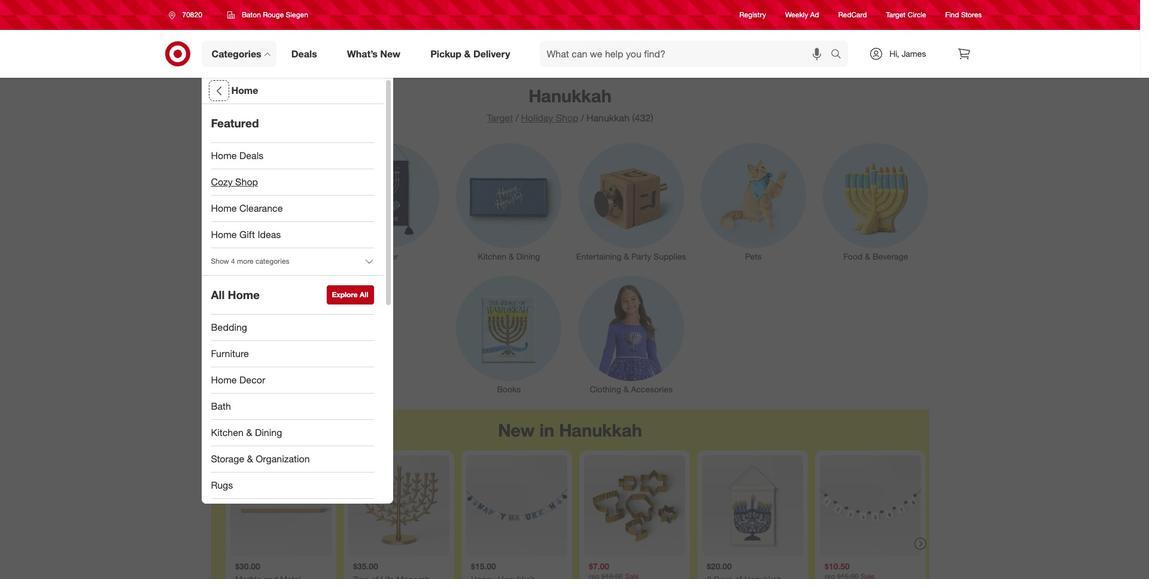 Task type: describe. For each thing, give the bounding box(es) containing it.
decor inside 'decor' link
[[375, 251, 398, 262]]

$35.00
[[353, 562, 378, 572]]

delivery
[[474, 48, 511, 60]]

home gift ideas link
[[202, 222, 384, 249]]

weekly ad
[[786, 10, 820, 19]]

clothing & accesories link
[[570, 274, 693, 396]]

70820 button
[[161, 4, 215, 26]]

what's
[[347, 48, 378, 60]]

hi, james
[[890, 49, 927, 59]]

What can we help you find? suggestions appear below search field
[[540, 41, 834, 67]]

home decor
[[211, 374, 265, 386]]

(432)
[[633, 112, 654, 124]]

search
[[826, 49, 855, 61]]

what's new
[[347, 48, 401, 60]]

baton rouge siegen
[[242, 10, 308, 19]]

rouge
[[263, 10, 284, 19]]

gift
[[240, 229, 255, 241]]

categories link
[[202, 41, 276, 67]]

$20.00
[[707, 562, 732, 572]]

featured
[[211, 116, 259, 130]]

food & beverage link
[[815, 141, 937, 263]]

0 horizontal spatial new
[[380, 48, 401, 60]]

redcard
[[839, 10, 867, 19]]

1 vertical spatial kitchen
[[211, 427, 244, 439]]

$35.00 link
[[348, 456, 449, 580]]

categories
[[256, 257, 290, 266]]

home gift ideas
[[211, 229, 281, 241]]

deals inside deals link
[[291, 48, 317, 60]]

bedding
[[211, 322, 247, 334]]

target inside the hanukkah target / holiday shop / hanukkah (432)
[[487, 112, 513, 124]]

show 4 more categories button
[[202, 249, 384, 275]]

candles
[[273, 251, 304, 262]]

home clearance
[[211, 202, 283, 214]]

pickup & delivery
[[431, 48, 511, 60]]

home for home decor
[[211, 374, 237, 386]]

explore all
[[332, 290, 369, 299]]

entertaining & party supplies
[[577, 251, 687, 262]]

stores
[[962, 10, 982, 19]]

target circle
[[887, 10, 927, 19]]

shop inside 'cozy shop' link
[[235, 176, 258, 188]]

rugs link
[[202, 473, 384, 499]]

bath
[[211, 401, 231, 413]]

6pc hanukkah cookie cutter set - threshold™ image
[[584, 456, 685, 557]]

home for home deals
[[211, 150, 237, 162]]

furniture link
[[202, 341, 384, 368]]

carousel region
[[211, 410, 930, 580]]

target circle link
[[887, 10, 927, 20]]

1 horizontal spatial dining
[[517, 251, 540, 262]]

supplies
[[654, 251, 687, 262]]

home deals
[[211, 150, 264, 162]]

decor link
[[326, 141, 448, 263]]

cozy shop
[[211, 176, 258, 188]]

home deals link
[[202, 143, 384, 169]]

0 horizontal spatial kitchen & dining
[[211, 427, 282, 439]]

organization
[[256, 453, 310, 465]]

1 vertical spatial hanukkah
[[587, 112, 630, 124]]

clothing
[[590, 384, 621, 395]]

storage & organization link
[[202, 447, 384, 473]]

entertaining
[[577, 251, 622, 262]]

$30.00 link
[[230, 456, 331, 580]]

target link
[[487, 112, 513, 124]]

registry link
[[740, 10, 767, 20]]

pets link
[[693, 141, 815, 263]]

cozy shop link
[[202, 169, 384, 196]]

menorahs & candles link
[[203, 141, 326, 263]]

1 vertical spatial kitchen & dining link
[[202, 420, 384, 447]]

shop inside the hanukkah target / holiday shop / hanukkah (432)
[[556, 112, 579, 124]]

rugs
[[211, 480, 233, 492]]

registry
[[740, 10, 767, 19]]

storage
[[211, 453, 244, 465]]

8 days of hanukkah garland - threshold™ image
[[820, 456, 921, 557]]

hanukkah inside carousel region
[[559, 420, 642, 441]]

more
[[237, 257, 254, 266]]

deals inside home deals link
[[240, 150, 264, 162]]

2 / from the left
[[581, 112, 584, 124]]

tree of life menorah gold - threshold™ image
[[348, 456, 449, 557]]

explore
[[332, 290, 358, 299]]

pickup
[[431, 48, 462, 60]]

1 horizontal spatial kitchen & dining
[[478, 251, 540, 262]]

james
[[902, 49, 927, 59]]

pickup & delivery link
[[420, 41, 526, 67]]

accesories
[[631, 384, 673, 395]]

$15.00 link
[[466, 456, 567, 580]]

$7.00 link
[[584, 456, 685, 580]]

books
[[497, 384, 521, 395]]

categories
[[212, 48, 262, 60]]

show 4 more categories
[[211, 257, 290, 266]]

furniture
[[211, 348, 249, 360]]

party
[[632, 251, 652, 262]]

home for home gift ideas
[[211, 229, 237, 241]]

1 horizontal spatial all
[[360, 290, 369, 299]]



Task type: locate. For each thing, give the bounding box(es) containing it.
1 vertical spatial decor
[[240, 374, 265, 386]]

ideas
[[258, 229, 281, 241]]

/
[[516, 112, 519, 124], [581, 112, 584, 124]]

holiday shop link
[[521, 112, 579, 124]]

hanukkah left (432)
[[587, 112, 630, 124]]

search button
[[826, 41, 855, 69]]

home down more
[[228, 288, 260, 302]]

0 vertical spatial target
[[887, 10, 906, 19]]

home inside 'home clearance' link
[[211, 202, 237, 214]]

0 vertical spatial kitchen & dining link
[[448, 141, 570, 263]]

1 vertical spatial deals
[[240, 150, 264, 162]]

happy hanukkah garland - threshold™ image
[[466, 456, 567, 557]]

entertaining & party supplies link
[[570, 141, 693, 263]]

deals up 'cozy shop'
[[240, 150, 264, 162]]

deals down the siegen
[[291, 48, 317, 60]]

home up bath
[[211, 374, 237, 386]]

holiday
[[521, 112, 553, 124]]

1 / from the left
[[516, 112, 519, 124]]

0 horizontal spatial kitchen & dining link
[[202, 420, 384, 447]]

shop right cozy
[[235, 176, 258, 188]]

/ right holiday shop link
[[581, 112, 584, 124]]

1 horizontal spatial target
[[887, 10, 906, 19]]

home clearance link
[[202, 196, 384, 222]]

show
[[211, 257, 229, 266]]

hanukkah down clothing
[[559, 420, 642, 441]]

0 vertical spatial decor
[[375, 251, 398, 262]]

0 vertical spatial shop
[[556, 112, 579, 124]]

1 horizontal spatial shop
[[556, 112, 579, 124]]

all right 'explore'
[[360, 290, 369, 299]]

clearance
[[240, 202, 283, 214]]

$10.50 link
[[820, 456, 921, 580]]

1 horizontal spatial new
[[498, 420, 535, 441]]

$7.00
[[589, 562, 609, 572]]

1 horizontal spatial decor
[[375, 251, 398, 262]]

decor inside home decor link
[[240, 374, 265, 386]]

hanukkah
[[529, 85, 612, 107], [587, 112, 630, 124], [559, 420, 642, 441]]

home decor link
[[202, 368, 384, 394]]

0 horizontal spatial target
[[487, 112, 513, 124]]

shop right the 'holiday'
[[556, 112, 579, 124]]

home
[[231, 84, 258, 96], [211, 150, 237, 162], [211, 202, 237, 214], [211, 229, 237, 241], [228, 288, 260, 302], [211, 374, 237, 386]]

0 horizontal spatial shop
[[235, 176, 258, 188]]

1 vertical spatial dining
[[255, 427, 282, 439]]

target left the 'holiday'
[[487, 112, 513, 124]]

hi,
[[890, 49, 900, 59]]

menorahs
[[225, 251, 263, 262]]

0 vertical spatial kitchen & dining
[[478, 251, 540, 262]]

kitchen
[[478, 251, 507, 262], [211, 427, 244, 439]]

siegen
[[286, 10, 308, 19]]

find stores
[[946, 10, 982, 19]]

redcard link
[[839, 10, 867, 20]]

dining
[[517, 251, 540, 262], [255, 427, 282, 439]]

bedding link
[[202, 315, 384, 341]]

home up cozy
[[211, 150, 237, 162]]

/ right target link
[[516, 112, 519, 124]]

hanukkah target / holiday shop / hanukkah (432)
[[487, 85, 654, 124]]

1 vertical spatial kitchen & dining
[[211, 427, 282, 439]]

shop
[[556, 112, 579, 124], [235, 176, 258, 188]]

find stores link
[[946, 10, 982, 20]]

1 horizontal spatial /
[[581, 112, 584, 124]]

0 vertical spatial dining
[[517, 251, 540, 262]]

1 vertical spatial new
[[498, 420, 535, 441]]

1 vertical spatial target
[[487, 112, 513, 124]]

$20.00 link
[[702, 456, 803, 580]]

in
[[540, 420, 555, 441]]

home inside home deals link
[[211, 150, 237, 162]]

decor
[[375, 251, 398, 262], [240, 374, 265, 386]]

&
[[464, 48, 471, 60], [265, 251, 270, 262], [509, 251, 514, 262], [624, 251, 629, 262], [865, 251, 871, 262], [624, 384, 629, 395], [246, 427, 252, 439], [247, 453, 253, 465]]

target left circle
[[887, 10, 906, 19]]

$10.50
[[825, 562, 850, 572]]

cozy
[[211, 176, 233, 188]]

kitchen & dining link
[[448, 141, 570, 263], [202, 420, 384, 447]]

ad
[[811, 10, 820, 19]]

books link
[[448, 274, 570, 396]]

0 vertical spatial deals
[[291, 48, 317, 60]]

home up the featured
[[231, 84, 258, 96]]

food
[[844, 251, 863, 262]]

all down show
[[211, 288, 225, 302]]

target
[[887, 10, 906, 19], [487, 112, 513, 124]]

bath link
[[202, 394, 384, 420]]

find
[[946, 10, 960, 19]]

weekly
[[786, 10, 809, 19]]

0 horizontal spatial all
[[211, 288, 225, 302]]

0 horizontal spatial deals
[[240, 150, 264, 162]]

marble and metal menorah holder gold - threshold™ image
[[230, 456, 331, 557]]

weekly ad link
[[786, 10, 820, 20]]

1 horizontal spatial kitchen & dining link
[[448, 141, 570, 263]]

new right what's
[[380, 48, 401, 60]]

menorahs & candles
[[225, 251, 304, 262]]

pets
[[746, 251, 762, 262]]

new left "in" at the left bottom
[[498, 420, 535, 441]]

0 horizontal spatial kitchen
[[211, 427, 244, 439]]

1 horizontal spatial kitchen
[[478, 251, 507, 262]]

clothing & accesories
[[590, 384, 673, 395]]

home down cozy
[[211, 202, 237, 214]]

1 vertical spatial shop
[[235, 176, 258, 188]]

0 vertical spatial new
[[380, 48, 401, 60]]

baton
[[242, 10, 261, 19]]

what's new link
[[337, 41, 416, 67]]

4
[[231, 257, 235, 266]]

0 horizontal spatial decor
[[240, 374, 265, 386]]

0 horizontal spatial dining
[[255, 427, 282, 439]]

0 horizontal spatial /
[[516, 112, 519, 124]]

new
[[380, 48, 401, 60], [498, 420, 535, 441]]

1 horizontal spatial deals
[[291, 48, 317, 60]]

food & beverage
[[844, 251, 909, 262]]

home inside home decor link
[[211, 374, 237, 386]]

new in hanukkah
[[498, 420, 642, 441]]

$15.00
[[471, 562, 496, 572]]

explore all link
[[327, 286, 374, 305]]

home left gift
[[211, 229, 237, 241]]

home for home clearance
[[211, 202, 237, 214]]

70820
[[182, 10, 202, 19]]

home for home
[[231, 84, 258, 96]]

hanukkah up holiday shop link
[[529, 85, 612, 107]]

deals
[[291, 48, 317, 60], [240, 150, 264, 162]]

2 vertical spatial hanukkah
[[559, 420, 642, 441]]

home inside home gift ideas link
[[211, 229, 237, 241]]

0 vertical spatial hanukkah
[[529, 85, 612, 107]]

beverage
[[873, 251, 909, 262]]

$30.00
[[235, 562, 260, 572]]

baton rouge siegen button
[[220, 4, 316, 26]]

8 days of hanukkah interactive wall hanging - threshold™ image
[[702, 456, 803, 557]]

0 vertical spatial kitchen
[[478, 251, 507, 262]]

all home
[[211, 288, 260, 302]]

new inside carousel region
[[498, 420, 535, 441]]



Task type: vqa. For each thing, say whether or not it's contained in the screenshot.
What's New
yes



